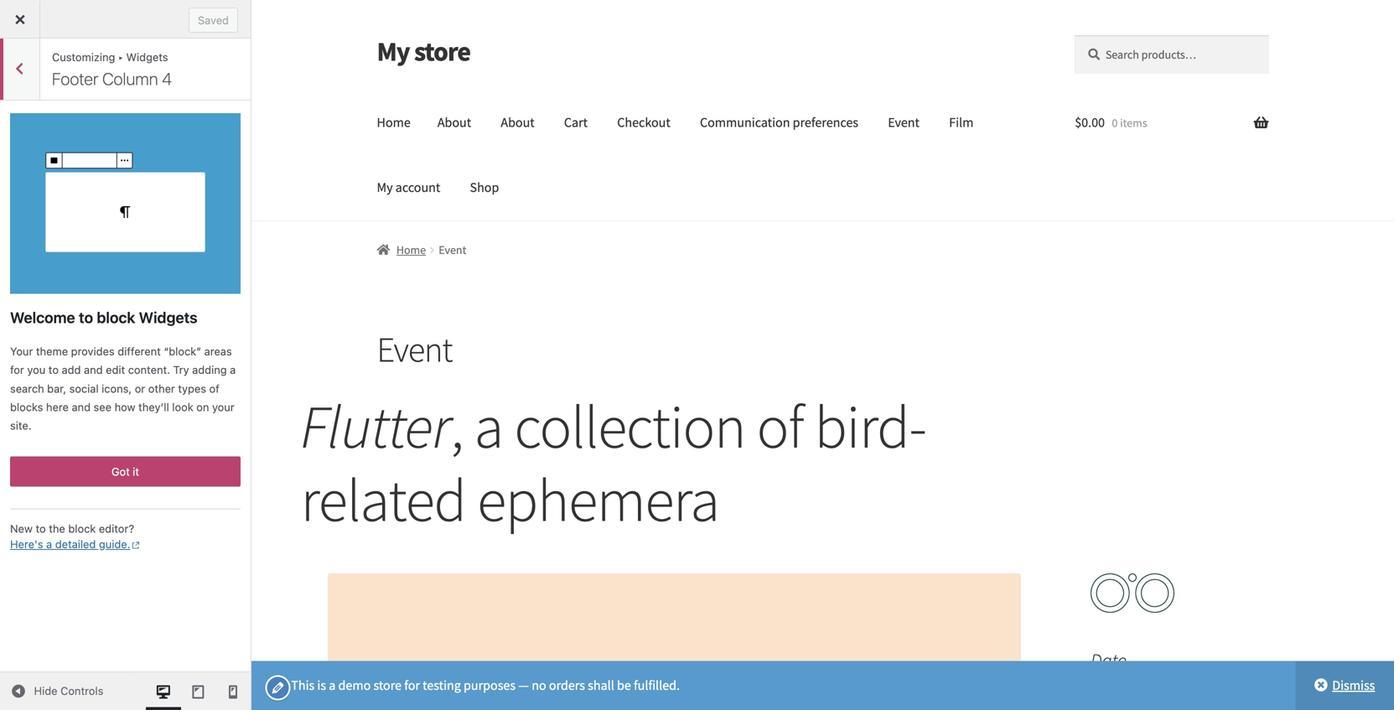 Task type: locate. For each thing, give the bounding box(es) containing it.
of
[[209, 382, 220, 395]]

here's a detailed guide. link
[[10, 538, 141, 551]]

new
[[10, 522, 33, 535]]

got it
[[111, 465, 139, 478]]

controls
[[60, 685, 103, 697]]

editor?
[[99, 522, 134, 535]]

a inside your theme provides different "block" areas for you to add and edit content. try adding a search bar, social icons, or other types of blocks here and see how they'll look on your site.
[[230, 364, 236, 376]]

0 vertical spatial to
[[79, 309, 93, 327]]

hide controls
[[34, 685, 103, 697]]

2 horizontal spatial to
[[79, 309, 93, 327]]

got
[[111, 465, 130, 478]]

1 horizontal spatial to
[[48, 364, 59, 376]]

2 vertical spatial to
[[36, 522, 46, 535]]

to for the
[[36, 522, 46, 535]]

block up provides
[[97, 309, 135, 327]]

welcome to block widgets
[[10, 309, 198, 327]]

and down the social
[[72, 401, 91, 413]]

to for block
[[79, 309, 93, 327]]

0 vertical spatial widgets
[[126, 51, 168, 63]]

1 vertical spatial to
[[48, 364, 59, 376]]

widgets right ▸
[[126, 51, 168, 63]]

your
[[212, 401, 235, 413]]

the
[[49, 522, 65, 535]]

bar,
[[47, 382, 66, 395]]

1 vertical spatial block
[[68, 522, 96, 535]]

to left the
[[36, 522, 46, 535]]

a
[[230, 364, 236, 376], [46, 538, 52, 550]]

0 horizontal spatial block
[[68, 522, 96, 535]]

types
[[178, 382, 206, 395]]

a right adding
[[230, 364, 236, 376]]

got it button
[[10, 457, 241, 487]]

0 horizontal spatial to
[[36, 522, 46, 535]]

to
[[79, 309, 93, 327], [48, 364, 59, 376], [36, 522, 46, 535]]

here's
[[10, 538, 43, 550]]

how
[[115, 401, 135, 413]]

None submit
[[189, 8, 238, 33]]

search
[[10, 382, 44, 395]]

block up detailed
[[68, 522, 96, 535]]

0 vertical spatial a
[[230, 364, 236, 376]]

site.
[[10, 419, 31, 432]]

widgets up "block"
[[139, 309, 198, 327]]

hide controls button
[[0, 673, 103, 710]]

0 vertical spatial block
[[97, 309, 135, 327]]

1 horizontal spatial a
[[230, 364, 236, 376]]

a down the
[[46, 538, 52, 550]]

and down provides
[[84, 364, 103, 376]]

your
[[10, 345, 33, 358]]

to right you
[[48, 364, 59, 376]]

block
[[97, 309, 135, 327], [68, 522, 96, 535]]

1 vertical spatial and
[[72, 401, 91, 413]]

to up provides
[[79, 309, 93, 327]]

welcome
[[10, 309, 75, 327]]

icons,
[[102, 382, 132, 395]]

widgets inside customizing ▸ widgets footer column 4
[[126, 51, 168, 63]]

1 vertical spatial a
[[46, 538, 52, 550]]

and
[[84, 364, 103, 376], [72, 401, 91, 413]]

look
[[172, 401, 193, 413]]

they'll
[[138, 401, 169, 413]]

here's a detailed guide.
[[10, 538, 130, 550]]

it
[[133, 465, 139, 478]]

widgets
[[126, 51, 168, 63], [139, 309, 198, 327]]



Task type: vqa. For each thing, say whether or not it's contained in the screenshot.
the Newsletter "button"
no



Task type: describe. For each thing, give the bounding box(es) containing it.
different
[[118, 345, 161, 358]]

social
[[69, 382, 99, 395]]

content. try
[[128, 364, 189, 376]]

0 horizontal spatial a
[[46, 538, 52, 550]]

▸
[[118, 51, 123, 63]]

blocks
[[10, 401, 43, 413]]

areas
[[204, 345, 232, 358]]

1 vertical spatial widgets
[[139, 309, 198, 327]]

4
[[162, 69, 172, 88]]

1 horizontal spatial block
[[97, 309, 135, 327]]

other
[[148, 382, 175, 395]]

detailed
[[55, 538, 96, 550]]

adding
[[192, 364, 227, 376]]

theme
[[36, 345, 68, 358]]

edit
[[106, 364, 125, 376]]

new to the block editor?
[[10, 522, 134, 535]]

to inside your theme provides different "block" areas for you to add and edit content. try adding a search bar, social icons, or other types of blocks here and see how they'll look on your site.
[[48, 364, 59, 376]]

see
[[94, 401, 112, 413]]

provides
[[71, 345, 115, 358]]

hide
[[34, 685, 57, 697]]

or
[[135, 382, 145, 395]]

you
[[27, 364, 45, 376]]

for
[[10, 364, 24, 376]]

customizing ▸ widgets footer column 4
[[52, 51, 172, 88]]

footer
[[52, 69, 99, 88]]

here
[[46, 401, 69, 413]]

add
[[62, 364, 81, 376]]

on
[[196, 401, 209, 413]]

guide.
[[99, 538, 130, 550]]

"block"
[[164, 345, 201, 358]]

0 vertical spatial and
[[84, 364, 103, 376]]

customizing
[[52, 51, 115, 63]]

column
[[102, 69, 158, 88]]

your theme provides different "block" areas for you to add and edit content. try adding a search bar, social icons, or other types of blocks here and see how they'll look on your site.
[[10, 345, 236, 432]]



